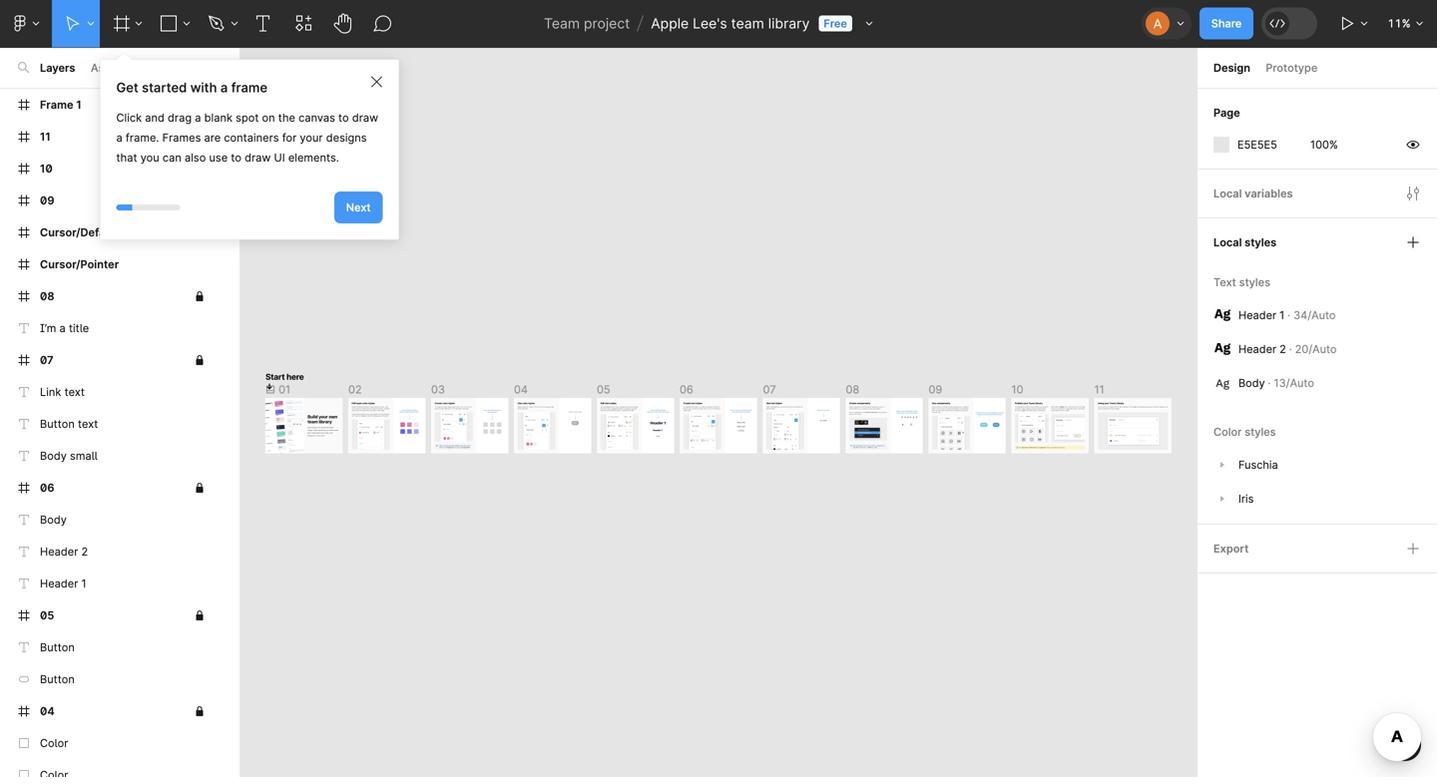 Task type: vqa. For each thing, say whether or not it's contained in the screenshot.
the imageContainer  rgK8v for Header 1
yes



Task type: locate. For each thing, give the bounding box(es) containing it.
text right link
[[64, 386, 85, 399]]

1 for header 1
[[81, 578, 87, 591]]

07
[[40, 354, 54, 367]]

2 for header 2
[[81, 546, 88, 559]]

0 vertical spatial ·
[[1288, 309, 1291, 322]]

0 vertical spatial 2
[[1280, 343, 1287, 356]]

1 vertical spatial 2
[[81, 546, 88, 559]]

header down text styles
[[1239, 309, 1277, 322]]

and
[[145, 111, 165, 124]]

free
[[824, 17, 848, 30]]

color down 04
[[40, 737, 68, 750]]

imagecontainer  rgk8v image down text at right top
[[1215, 310, 1231, 321]]

to up designs
[[339, 111, 349, 124]]

library
[[769, 15, 810, 32]]

13/auto
[[1275, 377, 1315, 390]]

free button
[[819, 11, 853, 35]]

11
[[1388, 17, 1403, 30], [40, 130, 51, 143]]

your
[[300, 131, 323, 144]]

get
[[116, 80, 139, 95]]

2
[[1280, 343, 1287, 356], [81, 546, 88, 559]]

04
[[40, 706, 55, 718]]

styles right text at right top
[[1240, 276, 1271, 289]]

page
[[1214, 106, 1241, 119]]

1 vertical spatial text
[[78, 418, 98, 431]]

· left 34/auto
[[1288, 309, 1291, 322]]

a right drag
[[195, 111, 201, 124]]

body
[[1239, 377, 1266, 390], [40, 450, 67, 463], [40, 514, 67, 527]]

header for header 1
[[40, 578, 78, 591]]

you
[[140, 151, 160, 164]]

05
[[40, 610, 54, 623]]

1 vertical spatial color
[[40, 737, 68, 750]]

color up fuschia
[[1214, 426, 1243, 439]]

get started with a frame
[[116, 80, 268, 95]]

· left 20/auto on the right top of page
[[1290, 343, 1293, 356]]

button up 04
[[40, 674, 75, 687]]

2 vertical spatial 1
[[81, 578, 87, 591]]

1 vertical spatial draw
[[245, 151, 271, 164]]

local up text at right top
[[1214, 236, 1243, 249]]

1 horizontal spatial to
[[339, 111, 349, 124]]

local
[[1214, 187, 1243, 200], [1214, 236, 1243, 249]]

body left the small
[[40, 450, 67, 463]]

1 vertical spatial to
[[231, 151, 242, 164]]

1 local from the top
[[1214, 187, 1243, 200]]

0 vertical spatial text
[[64, 386, 85, 399]]

local for local variables
[[1214, 187, 1243, 200]]

also
[[185, 151, 206, 164]]

use
[[209, 151, 228, 164]]

1 left 34/auto
[[1280, 309, 1285, 322]]

· left the 13/auto
[[1269, 377, 1272, 390]]

imagecontainer  rgk8v image for header 1
[[1215, 310, 1231, 321]]

started
[[142, 80, 187, 95]]

body for small
[[40, 450, 67, 463]]

share button
[[1200, 7, 1254, 39]]

0 horizontal spatial 11
[[40, 130, 51, 143]]

1 horizontal spatial color
[[1214, 426, 1243, 439]]

variables
[[1245, 187, 1294, 200]]

local left the variables
[[1214, 187, 1243, 200]]

0 horizontal spatial draw
[[245, 151, 271, 164]]

0 vertical spatial draw
[[352, 111, 379, 124]]

1 vertical spatial styles
[[1240, 276, 1271, 289]]

draw
[[352, 111, 379, 124], [245, 151, 271, 164]]

frames
[[162, 131, 201, 144]]

link
[[40, 386, 61, 399]]

button down "05"
[[40, 642, 75, 655]]

drag
[[168, 111, 192, 124]]

0 vertical spatial 11
[[1388, 17, 1403, 30]]

with
[[190, 80, 217, 95]]

0 vertical spatial styles
[[1245, 236, 1277, 249]]

elements.
[[288, 151, 339, 164]]

1 vertical spatial local
[[1214, 236, 1243, 249]]

lee's
[[693, 15, 728, 32]]

a up that at the top left of page
[[116, 131, 123, 144]]

11 inside main toolbar region
[[1388, 17, 1403, 30]]

cursor/pointer
[[40, 258, 119, 271]]

body left the 13/auto
[[1239, 377, 1266, 390]]

a right with at the top left of page
[[221, 80, 228, 95]]

2 vertical spatial button
[[40, 674, 75, 687]]

export
[[1214, 543, 1250, 556]]

1 vertical spatial 1
[[1280, 309, 1285, 322]]

styles up text styles
[[1245, 236, 1277, 249]]

header down header 2
[[40, 578, 78, 591]]

header
[[1239, 309, 1277, 322], [1239, 343, 1277, 356], [40, 546, 78, 559], [40, 578, 78, 591]]

1 vertical spatial button
[[40, 642, 75, 655]]

1 vertical spatial imagecontainer  rgk8v image
[[1215, 344, 1231, 355]]

·
[[1288, 309, 1291, 322], [1290, 343, 1293, 356], [1269, 377, 1272, 390]]

· for · 34/auto
[[1288, 309, 1291, 322]]

button
[[40, 418, 75, 431], [40, 642, 75, 655], [40, 674, 75, 687]]

None field
[[1230, 131, 1302, 159], [1303, 131, 1349, 159], [1230, 131, 1302, 159], [1303, 131, 1349, 159]]

0 horizontal spatial color
[[40, 737, 68, 750]]

apple
[[651, 15, 689, 32]]

header for header 1 · 34/auto
[[1239, 309, 1277, 322]]

11 for 11 %
[[1388, 17, 1403, 30]]

imagecontainer  rgk8v image
[[1215, 310, 1231, 321], [1215, 344, 1231, 355], [1215, 375, 1231, 391]]

header 1 · 34/auto
[[1239, 309, 1337, 322]]

0 vertical spatial button
[[40, 418, 75, 431]]

2 vertical spatial styles
[[1245, 426, 1277, 439]]

1 down header 2
[[81, 578, 87, 591]]

0 vertical spatial to
[[339, 111, 349, 124]]

1 for header 1 · 34/auto
[[1280, 309, 1285, 322]]

body down 06
[[40, 514, 67, 527]]

2 imagecontainer  rgk8v image from the top
[[1215, 344, 1231, 355]]

i'm
[[40, 322, 56, 335]]

1 horizontal spatial 2
[[1280, 343, 1287, 356]]

blank
[[204, 111, 233, 124]]

frame
[[231, 80, 268, 95]]

1 right frame
[[76, 98, 82, 111]]

draw down the containers
[[245, 151, 271, 164]]

3 imagecontainer  rgk8v image from the top
[[1215, 375, 1231, 391]]

0 horizontal spatial to
[[231, 151, 242, 164]]

color for color styles
[[1214, 426, 1243, 439]]

to
[[339, 111, 349, 124], [231, 151, 242, 164]]

team project
[[544, 15, 630, 32]]

next
[[346, 201, 371, 214]]

a right i'm
[[59, 322, 66, 335]]

0 vertical spatial local
[[1214, 187, 1243, 200]]

1 imagecontainer  rgk8v image from the top
[[1215, 310, 1231, 321]]

20/auto
[[1296, 343, 1338, 356]]

styles
[[1245, 236, 1277, 249], [1240, 276, 1271, 289], [1245, 426, 1277, 439]]

1 vertical spatial body
[[40, 450, 67, 463]]

0 vertical spatial 1
[[76, 98, 82, 111]]

apple lee's team library
[[651, 15, 810, 32]]

1 vertical spatial ·
[[1290, 343, 1293, 356]]

link text
[[40, 386, 85, 399]]

2 vertical spatial imagecontainer  rgk8v image
[[1215, 375, 1231, 391]]

draw up designs
[[352, 111, 379, 124]]

1
[[76, 98, 82, 111], [1280, 309, 1285, 322], [81, 578, 87, 591]]

imagecontainer  rgk8v image left header 2 · 20/auto
[[1215, 344, 1231, 355]]

multiplayer tools image
[[1174, 0, 1190, 47]]

2 left 20/auto on the right top of page
[[1280, 343, 1287, 356]]

header up the header 1
[[40, 546, 78, 559]]

click and drag a blank spot on the canvas to draw a frame. frames are containers for your designs that you can also use to draw ui elements.
[[116, 111, 379, 164]]

1 vertical spatial 11
[[40, 130, 51, 143]]

2 for header 2 · 20/auto
[[1280, 343, 1287, 356]]

a
[[221, 80, 228, 95], [195, 111, 201, 124], [116, 131, 123, 144], [59, 322, 66, 335]]

i'm a title
[[40, 322, 89, 335]]

0 vertical spatial color
[[1214, 426, 1243, 439]]

1 horizontal spatial draw
[[352, 111, 379, 124]]

header up body · 13/auto
[[1239, 343, 1277, 356]]

spot
[[236, 111, 259, 124]]

2 up the header 1
[[81, 546, 88, 559]]

to right use
[[231, 151, 242, 164]]

color
[[1214, 426, 1243, 439], [40, 737, 68, 750]]

styles for text styles
[[1240, 276, 1271, 289]]

text up the small
[[78, 418, 98, 431]]

imagecontainer  rgk8v image up color styles
[[1215, 375, 1231, 391]]

text
[[64, 386, 85, 399], [78, 418, 98, 431]]

0 vertical spatial body
[[1239, 377, 1266, 390]]

button down link text
[[40, 418, 75, 431]]

2 local from the top
[[1214, 236, 1243, 249]]

1 horizontal spatial 11
[[1388, 17, 1403, 30]]

click
[[116, 111, 142, 124]]

styles up fuschia
[[1245, 426, 1277, 439]]

containers
[[224, 131, 279, 144]]

0 horizontal spatial 2
[[81, 546, 88, 559]]

0 vertical spatial imagecontainer  rgk8v image
[[1215, 310, 1231, 321]]



Task type: describe. For each thing, give the bounding box(es) containing it.
11 for 11
[[40, 130, 51, 143]]

frame 1
[[40, 98, 82, 111]]

can
[[163, 151, 182, 164]]

title
[[69, 322, 89, 335]]

the
[[278, 111, 296, 124]]

color styles
[[1214, 426, 1277, 439]]

header 2
[[40, 546, 88, 559]]

2 button from the top
[[40, 642, 75, 655]]

header for header 2
[[40, 546, 78, 559]]

for
[[282, 131, 297, 144]]

team project link
[[543, 10, 631, 36]]

· for · 20/auto
[[1290, 343, 1293, 356]]

text styles
[[1214, 276, 1271, 289]]

canvas
[[299, 111, 335, 124]]

%
[[1403, 17, 1412, 30]]

cursor/default
[[40, 226, 120, 239]]

frame.
[[126, 131, 159, 144]]

imagecontainer  rgk8v image for header 2
[[1215, 344, 1231, 355]]

11 %
[[1388, 17, 1412, 30]]

project
[[584, 15, 630, 32]]

body small
[[40, 450, 98, 463]]

are
[[204, 131, 221, 144]]

color for color
[[40, 737, 68, 750]]

main toolbar region
[[0, 0, 1438, 48]]

File name text field
[[650, 10, 811, 36]]

ui
[[274, 151, 285, 164]]

on
[[262, 111, 275, 124]]

fuschia
[[1239, 459, 1279, 472]]

1 button from the top
[[40, 418, 75, 431]]

2 vertical spatial body
[[40, 514, 67, 527]]

3 button from the top
[[40, 674, 75, 687]]

06
[[40, 482, 55, 495]]

next button
[[334, 192, 383, 224]]

team
[[732, 15, 765, 32]]

imagecontainer  rgk8v image for body
[[1215, 375, 1231, 391]]

hand tool image
[[334, 13, 354, 33]]

frame
[[40, 98, 73, 111]]

text for link text
[[64, 386, 85, 399]]

share
[[1212, 17, 1243, 30]]

10
[[40, 162, 53, 175]]

local styles
[[1214, 236, 1277, 249]]

local for local styles
[[1214, 236, 1243, 249]]

2 vertical spatial ·
[[1269, 377, 1272, 390]]

button text
[[40, 418, 98, 431]]

team
[[544, 15, 580, 32]]

header for header 2 · 20/auto
[[1239, 343, 1277, 356]]

text
[[1214, 276, 1237, 289]]

body for ·
[[1239, 377, 1266, 390]]

1 for frame 1
[[76, 98, 82, 111]]

header 2 · 20/auto
[[1239, 343, 1338, 356]]

header 1
[[40, 578, 87, 591]]

text for button text
[[78, 418, 98, 431]]

that
[[116, 151, 137, 164]]

styles for local styles
[[1245, 236, 1277, 249]]

small
[[70, 450, 98, 463]]

body · 13/auto
[[1239, 377, 1315, 390]]

iris
[[1239, 493, 1255, 506]]

local variables
[[1214, 187, 1294, 200]]

09
[[40, 194, 55, 207]]

34/auto
[[1294, 309, 1337, 322]]

styles for color styles
[[1245, 426, 1277, 439]]

view comments image
[[373, 13, 393, 33]]

help image
[[1402, 739, 1410, 753]]

08
[[40, 290, 54, 303]]

text image
[[255, 14, 273, 32]]

designs
[[326, 131, 367, 144]]



